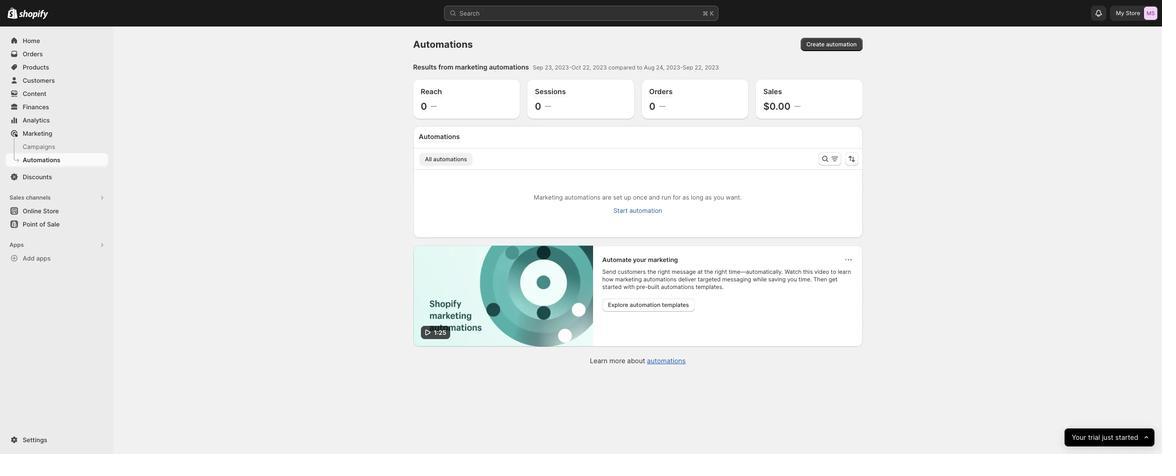 Task type: describe. For each thing, give the bounding box(es) containing it.
automations left "23,"
[[489, 63, 529, 71]]

run
[[662, 194, 671, 201]]

get
[[829, 276, 838, 283]]

automations link
[[6, 153, 108, 167]]

to inside "results from marketing automations sep 23, 2023-oct 22, 2023 compared to aug 24, 2023-sep 22, 2023"
[[637, 64, 643, 71]]

templates.
[[696, 283, 724, 290]]

add
[[23, 255, 35, 262]]

targeted
[[698, 276, 721, 283]]

oct
[[572, 64, 581, 71]]

0 vertical spatial automations
[[413, 39, 473, 50]]

marketing for marketing automations are set up once and run for as long as you want.
[[534, 194, 563, 201]]

1 as from the left
[[683, 194, 689, 201]]

send customers the right message at the right time—automatically. watch this video to learn how marketing automations deliver targeted messaging while saving you time. then get started with pre-built automations templates.
[[603, 268, 851, 290]]

automation for create
[[826, 41, 857, 48]]

content
[[23, 90, 46, 97]]

automations up built
[[644, 276, 677, 283]]

then
[[814, 276, 827, 283]]

marketing inside send customers the right message at the right time—automatically. watch this video to learn how marketing automations deliver targeted messaging while saving you time. then get started with pre-built automations templates.
[[615, 276, 642, 283]]

templates
[[662, 301, 689, 308]]

finances link
[[6, 100, 108, 114]]

marketing for marketing
[[23, 130, 52, 137]]

settings
[[23, 436, 47, 444]]

automations down deliver
[[661, 283, 694, 290]]

2 2023 from the left
[[705, 64, 719, 71]]

explore automation templates link
[[603, 299, 695, 312]]

create automation link
[[801, 38, 863, 51]]

explore automation templates
[[608, 301, 689, 308]]

start
[[614, 207, 628, 214]]

automation for explore
[[630, 301, 661, 308]]

all automations
[[425, 156, 467, 163]]

time.
[[799, 276, 812, 283]]

products link
[[6, 61, 108, 74]]

campaigns link
[[6, 140, 108, 153]]

2 right from the left
[[715, 268, 727, 275]]

analytics
[[23, 116, 50, 124]]

products
[[23, 63, 49, 71]]

1 vertical spatial automations
[[419, 132, 460, 141]]

channels
[[26, 194, 51, 201]]

about
[[627, 357, 645, 365]]

create automation
[[807, 41, 857, 48]]

your
[[1072, 433, 1087, 442]]

orders for orders
[[23, 50, 43, 58]]

from
[[439, 63, 454, 71]]

point of sale link
[[6, 218, 108, 231]]

campaigns
[[23, 143, 55, 150]]

trial
[[1088, 433, 1100, 442]]

orders link
[[6, 47, 108, 61]]

reach
[[421, 87, 442, 96]]

started inside dropdown button
[[1116, 433, 1139, 442]]

0 for sessions 0 —
[[535, 101, 541, 112]]

— for orders 0 —
[[659, 102, 666, 110]]

reach 0 —
[[421, 87, 442, 112]]

online
[[23, 207, 41, 215]]

just
[[1102, 433, 1114, 442]]

1:25
[[434, 329, 447, 336]]

1 horizontal spatial shopify image
[[19, 10, 48, 19]]

online store
[[23, 207, 59, 215]]

you inside send customers the right message at the right time—automatically. watch this video to learn how marketing automations deliver targeted messaging while saving you time. then get started with pre-built automations templates.
[[788, 276, 797, 283]]

automation for start
[[630, 207, 662, 214]]

k
[[710, 9, 714, 17]]

message
[[672, 268, 696, 275]]

all
[[425, 156, 432, 163]]

orders for orders 0 —
[[649, 87, 673, 96]]

analytics link
[[6, 114, 108, 127]]

0 for orders 0 —
[[649, 101, 656, 112]]

customers link
[[6, 74, 108, 87]]

search
[[460, 9, 480, 17]]

start automation
[[614, 207, 662, 214]]

to inside send customers the right message at the right time—automatically. watch this video to learn how marketing automations deliver targeted messaging while saving you time. then get started with pre-built automations templates.
[[831, 268, 836, 275]]

for
[[673, 194, 681, 201]]

point of sale button
[[0, 218, 114, 231]]

1 2023 from the left
[[593, 64, 607, 71]]

long
[[691, 194, 704, 201]]

your trial just started
[[1072, 433, 1139, 442]]

— for sales $0.00 —
[[795, 102, 801, 110]]

automate your marketing
[[603, 256, 678, 264]]

are
[[602, 194, 612, 201]]

point of sale
[[23, 220, 60, 228]]

send
[[603, 268, 616, 275]]

learn
[[838, 268, 851, 275]]

built
[[648, 283, 660, 290]]

with
[[624, 283, 635, 290]]

1 22, from the left
[[583, 64, 591, 71]]

my store
[[1116, 9, 1141, 17]]

sessions
[[535, 87, 566, 96]]



Task type: vqa. For each thing, say whether or not it's contained in the screenshot.


Task type: locate. For each thing, give the bounding box(es) containing it.
1 horizontal spatial 0
[[535, 101, 541, 112]]

1 horizontal spatial 22,
[[695, 64, 703, 71]]

3 0 from the left
[[649, 101, 656, 112]]

0 vertical spatial you
[[714, 194, 724, 201]]

2 0 from the left
[[535, 101, 541, 112]]

0 inside orders 0 —
[[649, 101, 656, 112]]

1 horizontal spatial started
[[1116, 433, 1139, 442]]

you down watch
[[788, 276, 797, 283]]

automation down pre-
[[630, 301, 661, 308]]

more
[[610, 357, 625, 365]]

1 horizontal spatial right
[[715, 268, 727, 275]]

0 horizontal spatial marketing
[[23, 130, 52, 137]]

1:25 button
[[413, 246, 593, 347]]

sep right 24,
[[683, 64, 693, 71]]

add apps
[[23, 255, 51, 262]]

0 inside sessions 0 —
[[535, 101, 541, 112]]

marketing right from
[[455, 63, 488, 71]]

⌘
[[703, 9, 708, 17]]

store
[[1126, 9, 1141, 17], [43, 207, 59, 215]]

finances
[[23, 103, 49, 111]]

home
[[23, 37, 40, 44]]

results
[[413, 63, 437, 71]]

you left want.
[[714, 194, 724, 201]]

saving
[[769, 276, 786, 283]]

to left aug on the top right of page
[[637, 64, 643, 71]]

sales for $0.00
[[764, 87, 782, 96]]

— for sessions 0 —
[[545, 102, 551, 110]]

marketing for your
[[648, 256, 678, 264]]

0 vertical spatial store
[[1126, 9, 1141, 17]]

store inside 'button'
[[43, 207, 59, 215]]

1 vertical spatial sales
[[9, 194, 24, 201]]

automations link
[[647, 357, 686, 365]]

sales $0.00 —
[[764, 87, 801, 112]]

0 down reach
[[421, 101, 427, 112]]

learn more about automations
[[590, 357, 686, 365]]

1 vertical spatial to
[[831, 268, 836, 275]]

marketing inside "link"
[[23, 130, 52, 137]]

marketing up with
[[615, 276, 642, 283]]

point
[[23, 220, 38, 228]]

discounts link
[[6, 170, 108, 184]]

content link
[[6, 87, 108, 100]]

0 vertical spatial started
[[603, 283, 622, 290]]

22, right oct
[[583, 64, 591, 71]]

0 vertical spatial to
[[637, 64, 643, 71]]

sales up $0.00
[[764, 87, 782, 96]]

automations up from
[[413, 39, 473, 50]]

automate
[[603, 256, 632, 264]]

— down 24,
[[659, 102, 666, 110]]

24,
[[656, 64, 665, 71]]

— inside sessions 0 —
[[545, 102, 551, 110]]

settings link
[[6, 433, 108, 447]]

— down reach
[[431, 102, 437, 110]]

sales
[[764, 87, 782, 96], [9, 194, 24, 201]]

sep left "23,"
[[533, 64, 543, 71]]

0 horizontal spatial to
[[637, 64, 643, 71]]

started right the just
[[1116, 433, 1139, 442]]

marketing right the your
[[648, 256, 678, 264]]

all automations button
[[419, 153, 473, 166]]

1 horizontal spatial orders
[[649, 87, 673, 96]]

0 horizontal spatial orders
[[23, 50, 43, 58]]

2 2023- from the left
[[666, 64, 683, 71]]

automation down once
[[630, 207, 662, 214]]

to up get
[[831, 268, 836, 275]]

— inside the sales $0.00 —
[[795, 102, 801, 110]]

0 inside reach 0 —
[[421, 101, 427, 112]]

while
[[753, 276, 767, 283]]

store for online store
[[43, 207, 59, 215]]

⌘ k
[[703, 9, 714, 17]]

once
[[633, 194, 647, 201]]

aug
[[644, 64, 655, 71]]

sales up online
[[9, 194, 24, 201]]

explore
[[608, 301, 628, 308]]

marketing
[[23, 130, 52, 137], [534, 194, 563, 201]]

the up built
[[648, 268, 656, 275]]

apps
[[36, 255, 51, 262]]

the
[[648, 268, 656, 275], [705, 268, 713, 275]]

started down how
[[603, 283, 622, 290]]

automations down "campaigns"
[[23, 156, 60, 164]]

automation right create
[[826, 41, 857, 48]]

right up 'targeted'
[[715, 268, 727, 275]]

my store image
[[1144, 7, 1158, 20]]

— inside orders 0 —
[[659, 102, 666, 110]]

1 vertical spatial orders
[[649, 87, 673, 96]]

—
[[431, 102, 437, 110], [545, 102, 551, 110], [659, 102, 666, 110], [795, 102, 801, 110]]

2 vertical spatial marketing
[[615, 276, 642, 283]]

want.
[[726, 194, 742, 201]]

2 sep from the left
[[683, 64, 693, 71]]

online store link
[[6, 204, 108, 218]]

2023- right "23,"
[[555, 64, 572, 71]]

1 — from the left
[[431, 102, 437, 110]]

22,
[[583, 64, 591, 71], [695, 64, 703, 71]]

automations left are
[[565, 194, 601, 201]]

1 0 from the left
[[421, 101, 427, 112]]

store for my store
[[1126, 9, 1141, 17]]

started inside send customers the right message at the right time—automatically. watch this video to learn how marketing automations deliver targeted messaging while saving you time. then get started with pre-built automations templates.
[[603, 283, 622, 290]]

as right "for"
[[683, 194, 689, 201]]

— down sessions
[[545, 102, 551, 110]]

to
[[637, 64, 643, 71], [831, 268, 836, 275]]

sessions 0 —
[[535, 87, 566, 112]]

automations right about
[[647, 357, 686, 365]]

marketing for from
[[455, 63, 488, 71]]

automations inside button
[[433, 156, 467, 163]]

discounts
[[23, 173, 52, 181]]

time—automatically.
[[729, 268, 783, 275]]

pre-
[[637, 283, 648, 290]]

1 horizontal spatial as
[[705, 194, 712, 201]]

1 2023- from the left
[[555, 64, 572, 71]]

1 horizontal spatial you
[[788, 276, 797, 283]]

automations right the all
[[433, 156, 467, 163]]

1 sep from the left
[[533, 64, 543, 71]]

2 — from the left
[[545, 102, 551, 110]]

0 horizontal spatial as
[[683, 194, 689, 201]]

sales for channels
[[9, 194, 24, 201]]

0 horizontal spatial sep
[[533, 64, 543, 71]]

your
[[633, 256, 647, 264]]

the up 'targeted'
[[705, 268, 713, 275]]

0 horizontal spatial shopify image
[[8, 7, 18, 19]]

0 horizontal spatial store
[[43, 207, 59, 215]]

1 vertical spatial marketing
[[534, 194, 563, 201]]

2 horizontal spatial 0
[[649, 101, 656, 112]]

2023-
[[555, 64, 572, 71], [666, 64, 683, 71]]

0 vertical spatial automation
[[826, 41, 857, 48]]

2 vertical spatial automation
[[630, 301, 661, 308]]

compared
[[609, 64, 636, 71]]

0 horizontal spatial the
[[648, 268, 656, 275]]

you
[[714, 194, 724, 201], [788, 276, 797, 283]]

1 horizontal spatial 2023-
[[666, 64, 683, 71]]

0 horizontal spatial you
[[714, 194, 724, 201]]

store right my
[[1126, 9, 1141, 17]]

4 — from the left
[[795, 102, 801, 110]]

0 horizontal spatial 2023
[[593, 64, 607, 71]]

0 vertical spatial orders
[[23, 50, 43, 58]]

1 vertical spatial automation
[[630, 207, 662, 214]]

sales channels
[[9, 194, 51, 201]]

1 horizontal spatial the
[[705, 268, 713, 275]]

0 vertical spatial marketing
[[23, 130, 52, 137]]

2 the from the left
[[705, 268, 713, 275]]

0 down sessions
[[535, 101, 541, 112]]

1 horizontal spatial to
[[831, 268, 836, 275]]

results from marketing automations sep 23, 2023-oct 22, 2023 compared to aug 24, 2023-sep 22, 2023
[[413, 63, 719, 71]]

2 vertical spatial automations
[[23, 156, 60, 164]]

this
[[803, 268, 813, 275]]

as right the long
[[705, 194, 712, 201]]

1 horizontal spatial store
[[1126, 9, 1141, 17]]

marketing link
[[6, 127, 108, 140]]

1 horizontal spatial marketing
[[615, 276, 642, 283]]

shopify image
[[8, 7, 18, 19], [19, 10, 48, 19]]

1 the from the left
[[648, 268, 656, 275]]

automations up the all automations
[[419, 132, 460, 141]]

create
[[807, 41, 825, 48]]

sales inside the sales $0.00 —
[[764, 87, 782, 96]]

1 horizontal spatial sep
[[683, 64, 693, 71]]

22, right 24,
[[695, 64, 703, 71]]

orders down home
[[23, 50, 43, 58]]

0 horizontal spatial right
[[658, 268, 670, 275]]

0 horizontal spatial 2023-
[[555, 64, 572, 71]]

at
[[698, 268, 703, 275]]

learn
[[590, 357, 608, 365]]

orders down 24,
[[649, 87, 673, 96]]

$0.00
[[764, 101, 791, 112]]

— for reach 0 —
[[431, 102, 437, 110]]

sale
[[47, 220, 60, 228]]

right up built
[[658, 268, 670, 275]]

1 horizontal spatial 2023
[[705, 64, 719, 71]]

of
[[39, 220, 45, 228]]

apps
[[9, 241, 24, 248]]

1 horizontal spatial sales
[[764, 87, 782, 96]]

automations
[[413, 39, 473, 50], [419, 132, 460, 141], [23, 156, 60, 164]]

my
[[1116, 9, 1125, 17]]

0 horizontal spatial sales
[[9, 194, 24, 201]]

marketing automations are set up once and run for as long as you want.
[[534, 194, 742, 201]]

up
[[624, 194, 631, 201]]

3 — from the left
[[659, 102, 666, 110]]

0 for reach 0 —
[[421, 101, 427, 112]]

0
[[421, 101, 427, 112], [535, 101, 541, 112], [649, 101, 656, 112]]

your trial just started button
[[1065, 429, 1155, 447]]

video
[[815, 268, 829, 275]]

1 vertical spatial started
[[1116, 433, 1139, 442]]

2023- right 24,
[[666, 64, 683, 71]]

right
[[658, 268, 670, 275], [715, 268, 727, 275]]

0 horizontal spatial 22,
[[583, 64, 591, 71]]

store up sale
[[43, 207, 59, 215]]

customers
[[23, 77, 55, 84]]

— inside reach 0 —
[[431, 102, 437, 110]]

2 horizontal spatial marketing
[[648, 256, 678, 264]]

1 vertical spatial marketing
[[648, 256, 678, 264]]

0 vertical spatial marketing
[[455, 63, 488, 71]]

0 horizontal spatial started
[[603, 283, 622, 290]]

1 right from the left
[[658, 268, 670, 275]]

set
[[613, 194, 622, 201]]

sales inside button
[[9, 194, 24, 201]]

— right $0.00
[[795, 102, 801, 110]]

2023
[[593, 64, 607, 71], [705, 64, 719, 71]]

online store button
[[0, 204, 114, 218]]

1 horizontal spatial marketing
[[534, 194, 563, 201]]

1 vertical spatial store
[[43, 207, 59, 215]]

0 down aug on the top right of page
[[649, 101, 656, 112]]

2 22, from the left
[[695, 64, 703, 71]]

sales channels button
[[6, 191, 108, 204]]

0 vertical spatial sales
[[764, 87, 782, 96]]

messaging
[[722, 276, 751, 283]]

apps button
[[6, 238, 108, 252]]

0 horizontal spatial 0
[[421, 101, 427, 112]]

add apps button
[[6, 252, 108, 265]]

1 vertical spatial you
[[788, 276, 797, 283]]

customers
[[618, 268, 646, 275]]

2 as from the left
[[705, 194, 712, 201]]

0 horizontal spatial marketing
[[455, 63, 488, 71]]

deliver
[[678, 276, 696, 283]]



